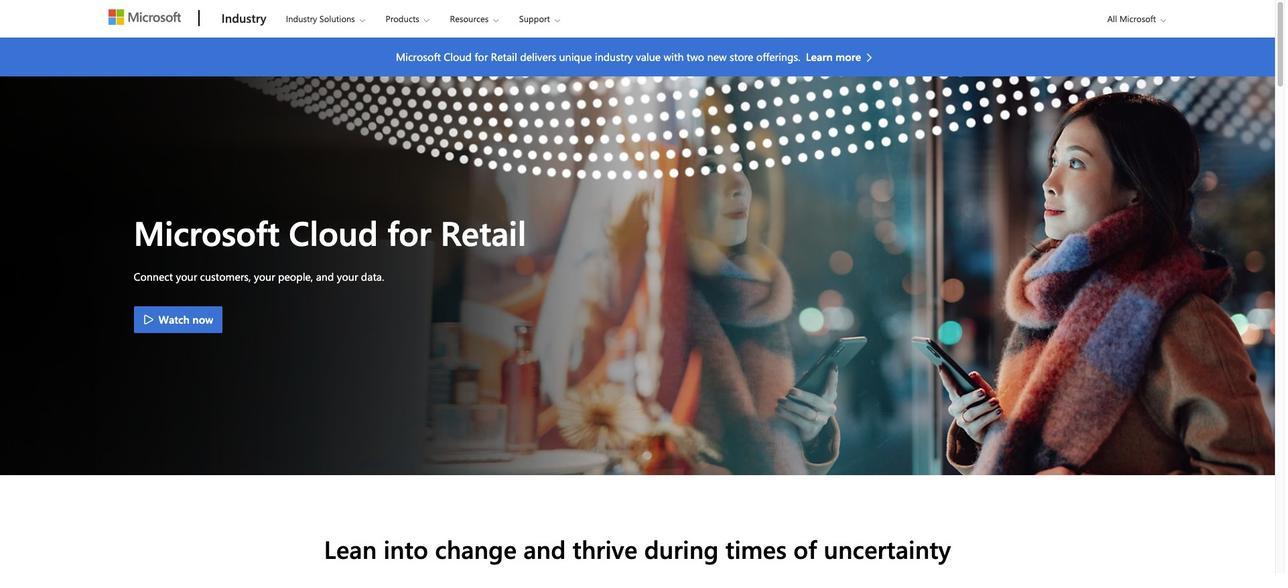 Task type: locate. For each thing, give the bounding box(es) containing it.
0 horizontal spatial cloud
[[289, 210, 378, 255]]

1 vertical spatial retail
[[441, 210, 527, 255]]

learn more link
[[806, 49, 880, 65]]

1 horizontal spatial for
[[475, 50, 488, 64]]

0 horizontal spatial for
[[388, 210, 432, 255]]

for
[[475, 50, 488, 64], [388, 210, 432, 255]]

times
[[726, 532, 787, 565]]

and
[[316, 270, 334, 284], [524, 532, 566, 565]]

connect your customers, your people, and your data.
[[134, 270, 384, 284]]

1 vertical spatial for
[[388, 210, 432, 255]]

microsoft for microsoft cloud for retail
[[134, 210, 280, 255]]

2 vertical spatial microsoft
[[134, 210, 280, 255]]

all
[[1108, 13, 1118, 24]]

1 horizontal spatial your
[[254, 270, 275, 284]]

cloud down resources
[[444, 50, 472, 64]]

connect
[[134, 270, 173, 284]]

two
[[687, 50, 705, 64]]

microsoft right all
[[1120, 13, 1157, 24]]

industry for industry
[[222, 10, 267, 26]]

your
[[176, 270, 197, 284], [254, 270, 275, 284], [337, 270, 358, 284]]

2 horizontal spatial your
[[337, 270, 358, 284]]

during
[[645, 532, 719, 565]]

unique
[[559, 50, 592, 64]]

your left the data.
[[337, 270, 358, 284]]

retail
[[491, 50, 517, 64], [441, 210, 527, 255]]

0 horizontal spatial industry
[[222, 10, 267, 26]]

microsoft
[[1120, 13, 1157, 24], [396, 50, 441, 64], [134, 210, 280, 255]]

with
[[664, 50, 684, 64]]

2 horizontal spatial microsoft
[[1120, 13, 1157, 24]]

cloud for microsoft cloud for retail
[[289, 210, 378, 255]]

watch
[[159, 313, 190, 327]]

learn
[[806, 50, 833, 64]]

microsoft down the products dropdown button
[[396, 50, 441, 64]]

cloud up 'people,'
[[289, 210, 378, 255]]

0 vertical spatial for
[[475, 50, 488, 64]]

cloud
[[444, 50, 472, 64], [289, 210, 378, 255]]

for for microsoft cloud for retail delivers unique industry value with two new store offerings. learn more
[[475, 50, 488, 64]]

0 vertical spatial retail
[[491, 50, 517, 64]]

0 horizontal spatial your
[[176, 270, 197, 284]]

your right connect
[[176, 270, 197, 284]]

support
[[519, 13, 550, 24]]

1 horizontal spatial and
[[524, 532, 566, 565]]

and right 'people,'
[[316, 270, 334, 284]]

resources
[[450, 13, 489, 24]]

microsoft up customers,
[[134, 210, 280, 255]]

1 vertical spatial microsoft
[[396, 50, 441, 64]]

0 horizontal spatial microsoft
[[134, 210, 280, 255]]

your left 'people,'
[[254, 270, 275, 284]]

0 vertical spatial microsoft
[[1120, 13, 1157, 24]]

1 horizontal spatial microsoft
[[396, 50, 441, 64]]

for for microsoft cloud for retail
[[388, 210, 432, 255]]

and left thrive
[[524, 532, 566, 565]]

watch now
[[159, 313, 213, 327]]

0 vertical spatial cloud
[[444, 50, 472, 64]]

1 horizontal spatial industry
[[286, 13, 317, 24]]

now
[[193, 313, 213, 327]]

products
[[386, 13, 420, 24]]

people,
[[278, 270, 313, 284]]

1 horizontal spatial cloud
[[444, 50, 472, 64]]

1 vertical spatial cloud
[[289, 210, 378, 255]]

industry
[[222, 10, 267, 26], [286, 13, 317, 24]]

0 vertical spatial and
[[316, 270, 334, 284]]

industry inside dropdown button
[[286, 13, 317, 24]]

1 your from the left
[[176, 270, 197, 284]]

3 your from the left
[[337, 270, 358, 284]]



Task type: vqa. For each thing, say whether or not it's contained in the screenshot.
Retail related to Microsoft Cloud for Retail delivers unique industry value with two new store offerings. Learn more
yes



Task type: describe. For each thing, give the bounding box(es) containing it.
lean
[[324, 532, 377, 565]]

1 vertical spatial and
[[524, 532, 566, 565]]

delivers
[[520, 50, 557, 64]]

industry link
[[215, 1, 273, 37]]

more
[[836, 50, 862, 64]]

offerings.
[[757, 50, 801, 64]]

microsoft for microsoft cloud for retail delivers unique industry value with two new store offerings. learn more
[[396, 50, 441, 64]]

resources button
[[439, 1, 510, 37]]

customers,
[[200, 270, 251, 284]]

thrive
[[573, 532, 638, 565]]

microsoft cloud for retail
[[134, 210, 527, 255]]

all microsoft button
[[1097, 1, 1173, 37]]

microsoft inside 'dropdown button'
[[1120, 13, 1157, 24]]

new
[[708, 50, 727, 64]]

retail for microsoft cloud for retail delivers unique industry value with two new store offerings. learn more
[[491, 50, 517, 64]]

uncertainty
[[824, 532, 952, 565]]

industry solutions button
[[275, 1, 376, 37]]

cloud for microsoft cloud for retail delivers unique industry value with two new store offerings. learn more
[[444, 50, 472, 64]]

0 horizontal spatial and
[[316, 270, 334, 284]]

industry
[[595, 50, 633, 64]]

microsoft image
[[108, 9, 181, 25]]

products button
[[374, 1, 440, 37]]

into
[[384, 532, 428, 565]]

industry solutions
[[286, 13, 355, 24]]

support button
[[508, 1, 571, 37]]

data.
[[361, 270, 384, 284]]

retail for microsoft cloud for retail
[[441, 210, 527, 255]]

value
[[636, 50, 661, 64]]

microsoft cloud for retail delivers unique industry value with two new store offerings. learn more
[[396, 50, 862, 64]]

change
[[435, 532, 517, 565]]

2 your from the left
[[254, 270, 275, 284]]

lean into change and thrive during times of uncertainty
[[324, 532, 952, 565]]

all microsoft
[[1108, 13, 1157, 24]]

store
[[730, 50, 754, 64]]

of
[[794, 532, 817, 565]]

watch now button
[[134, 307, 223, 333]]

solutions
[[320, 13, 355, 24]]

industry for industry solutions
[[286, 13, 317, 24]]



